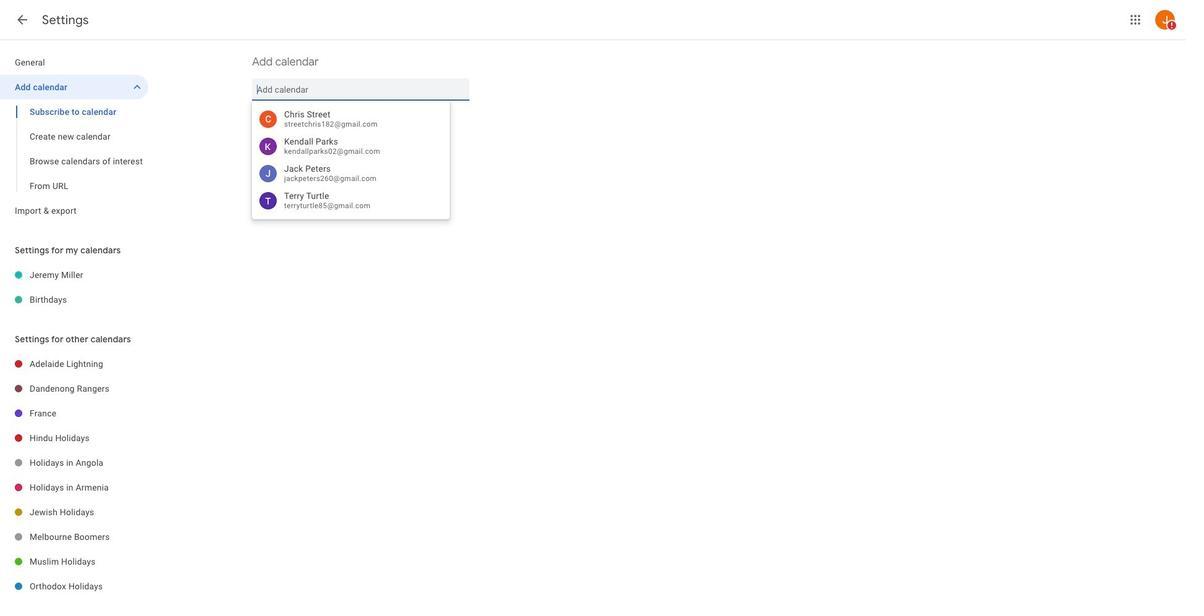 Task type: vqa. For each thing, say whether or not it's contained in the screenshot.
France tree item
yes



Task type: describe. For each thing, give the bounding box(es) containing it.
dandenong rangers tree item
[[0, 376, 148, 401]]

adelaide lightning tree item
[[0, 352, 148, 376]]

1 tree from the top
[[0, 50, 148, 223]]

add calendar tree item
[[0, 75, 148, 99]]

holidays in angola tree item
[[0, 450, 148, 475]]

jewish holidays tree item
[[0, 500, 148, 525]]

birthdays tree item
[[0, 287, 148, 312]]

france tree item
[[0, 401, 148, 426]]



Task type: locate. For each thing, give the bounding box(es) containing it.
hindu holidays tree item
[[0, 426, 148, 450]]

muslim holidays tree item
[[0, 549, 148, 574]]

go back image
[[15, 12, 30, 27]]

orthodox holidays tree item
[[0, 574, 148, 598]]

1 vertical spatial tree
[[0, 263, 148, 312]]

holidays in armenia tree item
[[0, 475, 148, 500]]

group
[[0, 99, 148, 198]]

jeremy miller tree item
[[0, 263, 148, 287]]

3 tree from the top
[[0, 352, 148, 598]]

2 vertical spatial tree
[[0, 352, 148, 598]]

0 vertical spatial tree
[[0, 50, 148, 223]]

Add calendar text field
[[257, 78, 465, 101]]

melbourne boomers tree item
[[0, 525, 148, 549]]

tree
[[0, 50, 148, 223], [0, 263, 148, 312], [0, 352, 148, 598]]

2 tree from the top
[[0, 263, 148, 312]]

heading
[[42, 12, 89, 28]]

list box
[[252, 106, 450, 214]]



